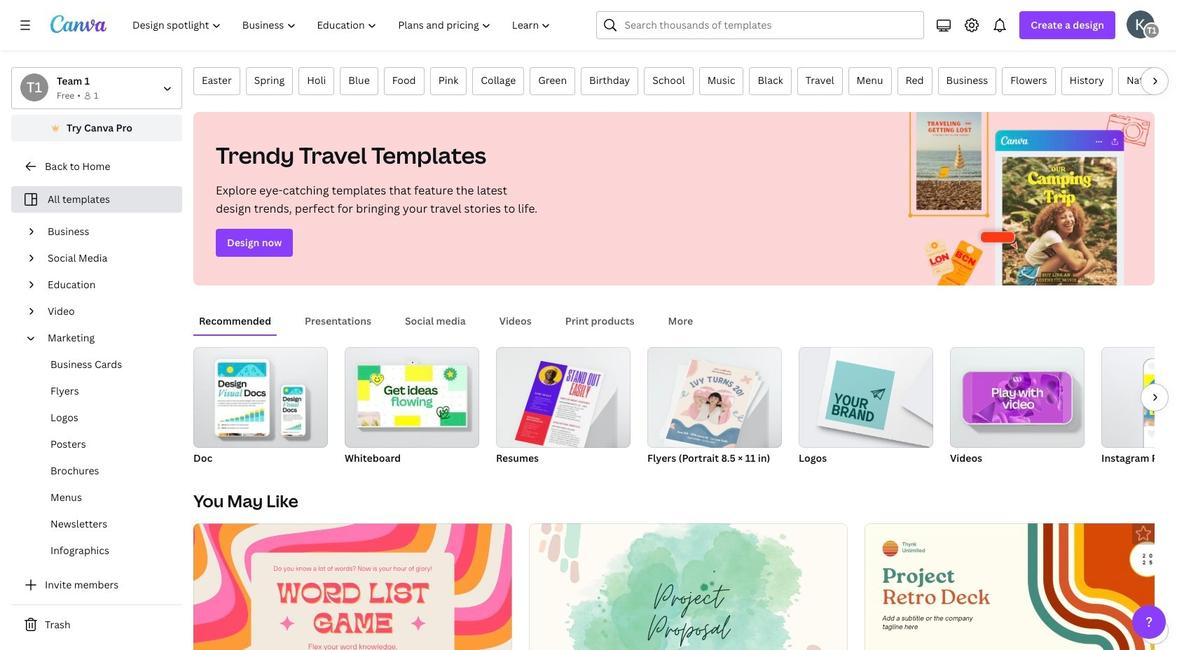 Task type: describe. For each thing, give the bounding box(es) containing it.
top level navigation element
[[123, 11, 563, 39]]

team 1 element inside switch to another team 'button'
[[20, 74, 48, 102]]



Task type: vqa. For each thing, say whether or not it's contained in the screenshot.
bottom "Team 1" 'element'
yes



Task type: locate. For each thing, give the bounding box(es) containing it.
Search search field
[[625, 12, 915, 39]]

resume image
[[496, 348, 631, 448], [515, 361, 605, 454]]

video image
[[950, 348, 1085, 448], [972, 373, 1063, 424]]

trendy travel templates image
[[894, 112, 1155, 286]]

beige brown minimal organic creative project presentation image
[[529, 524, 848, 651]]

team 1 element
[[1143, 22, 1160, 39], [20, 74, 48, 102]]

0 horizontal spatial team 1 element
[[20, 74, 48, 102]]

team 1 image
[[20, 74, 48, 102]]

instagram post (square) image
[[1101, 348, 1177, 448], [1144, 375, 1177, 427]]

0 vertical spatial team 1 element
[[1143, 22, 1160, 39]]

Switch to another team button
[[11, 67, 182, 109]]

team 1 image
[[1143, 22, 1160, 39]]

kendall parks image
[[1127, 11, 1155, 39]]

doc image
[[193, 348, 328, 448], [193, 348, 328, 448]]

1 vertical spatial team 1 element
[[20, 74, 48, 102]]

whiteboard image
[[345, 348, 479, 448], [358, 366, 466, 427]]

None search field
[[597, 11, 924, 39]]

flyer (portrait 8.5 × 11 in) image
[[647, 348, 782, 448], [666, 360, 756, 453]]

logo image
[[799, 348, 933, 448], [825, 361, 895, 431]]

1 horizontal spatial team 1 element
[[1143, 22, 1160, 39]]



